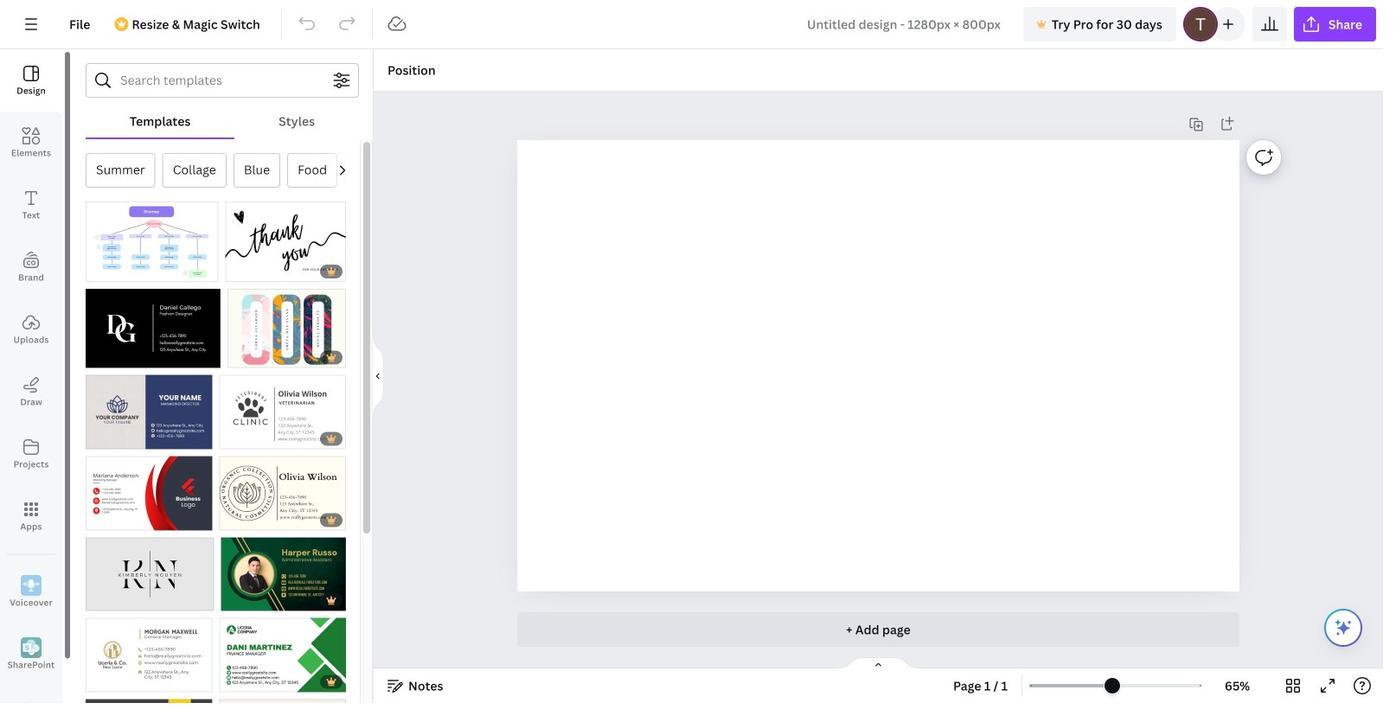 Task type: describe. For each thing, give the bounding box(es) containing it.
pink abstract colorful floral pattern label group
[[227, 279, 346, 368]]

green and white modern business card group
[[219, 608, 346, 693]]

sitemap whiteboard in green purple basic style group
[[86, 191, 219, 282]]

cream and gray organic natural cosmetics single-side business card image
[[219, 456, 346, 531]]

Design title text field
[[793, 7, 1016, 42]]

professional business card group
[[86, 689, 212, 703]]

Search templates search field
[[120, 64, 324, 97]]

main menu bar
[[0, 0, 1383, 49]]

job and resume ai image
[[0, 686, 62, 703]]

blue grey minimalist modern business card group
[[86, 365, 212, 449]]

pink & gold illustrated watercolor butterflies nail studio business card group
[[219, 689, 346, 703]]

cream and gray organic natural cosmetics single-side business card group
[[219, 446, 346, 531]]

black and white simple personal business card group
[[86, 279, 220, 368]]

green and gold modern business card group
[[221, 527, 346, 611]]

red black creative modern business card group
[[86, 446, 212, 531]]

side panel tab list
[[0, 49, 62, 703]]

quick actions image
[[1333, 618, 1354, 638]]



Task type: vqa. For each thing, say whether or not it's contained in the screenshot.
ONLINE associated with Online video recorder
no



Task type: locate. For each thing, give the bounding box(es) containing it.
hide image
[[373, 335, 384, 418]]

black and white handwritten thank you card group
[[226, 191, 346, 282]]

black and white dog cat veterinary clinic veterinarian single-side business card image
[[219, 375, 346, 449]]

black and white handwritten thank you card image
[[226, 202, 346, 282]]

simple corporate business card group
[[86, 608, 212, 693]]

pink abstract colorful floral pattern label image
[[227, 289, 346, 368]]

show pages image
[[837, 657, 920, 670]]

sitemap whiteboard in green purple basic style image
[[86, 202, 219, 282]]

black and white dog cat veterinary clinic veterinarian single-side business card group
[[219, 365, 346, 449]]

grey black modern elegant name initials monogram business card group
[[86, 527, 214, 611]]



